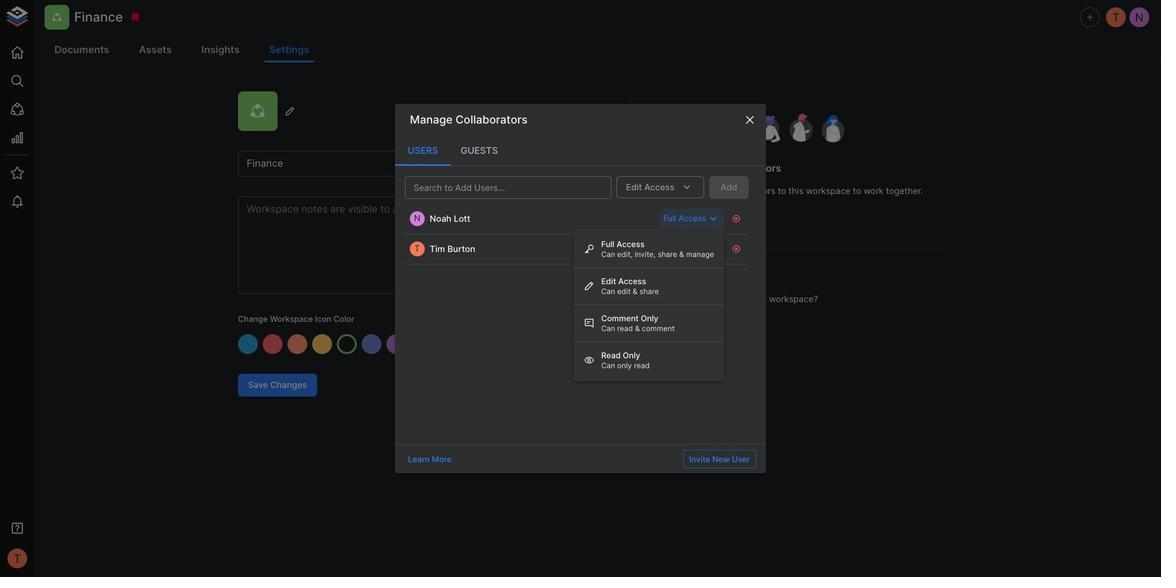 Task type: locate. For each thing, give the bounding box(es) containing it.
only inside comment only can read & comment
[[641, 314, 659, 324]]

2 full access from the top
[[664, 244, 707, 254]]

only for read only
[[623, 351, 641, 361]]

full access button up 'danger'
[[661, 239, 725, 259]]

&
[[680, 250, 685, 259], [633, 287, 638, 296], [636, 324, 640, 334]]

1 vertical spatial &
[[633, 287, 638, 296]]

0 horizontal spatial t button
[[4, 546, 31, 573]]

edit up the comment
[[602, 277, 617, 286]]

edit down or
[[670, 213, 686, 223]]

zone
[[713, 270, 738, 283]]

full access button
[[661, 209, 725, 229], [661, 239, 725, 259]]

access inside edit access can edit & share
[[619, 277, 647, 286]]

manage collaborators up guests 'button'
[[410, 113, 528, 126]]

1 horizontal spatial manage collaborators
[[676, 162, 782, 174]]

guests button
[[451, 136, 508, 166]]

0 horizontal spatial only
[[623, 351, 641, 361]]

can down read
[[602, 361, 616, 371]]

& right edit
[[633, 287, 638, 296]]

& inside edit access can edit & share
[[633, 287, 638, 296]]

manage up remove
[[676, 162, 714, 174]]

share
[[658, 250, 678, 259], [640, 287, 659, 296]]

0 horizontal spatial manage
[[410, 113, 453, 126]]

workspace
[[270, 314, 313, 324]]

full inside full access can edit, invite, share & manage
[[602, 239, 615, 249]]

full access down or
[[664, 214, 707, 224]]

this
[[789, 186, 804, 196], [752, 294, 767, 305]]

access for 1st "full access" button
[[679, 214, 707, 224]]

full access button down or
[[661, 209, 725, 229]]

user
[[732, 455, 751, 464]]

1 horizontal spatial edit
[[627, 182, 643, 192]]

learn
[[408, 455, 430, 464]]

collaborators
[[456, 113, 528, 126], [717, 162, 782, 174], [688, 213, 744, 223]]

this for to
[[789, 186, 804, 196]]

edit for edit collaborators
[[670, 213, 686, 223]]

2 horizontal spatial to
[[854, 186, 862, 196]]

only up "comment"
[[641, 314, 659, 324]]

& left manage
[[680, 250, 685, 259]]

4 can from the top
[[602, 361, 616, 371]]

0 vertical spatial manage
[[410, 113, 453, 126]]

this left the workspace
[[789, 186, 804, 196]]

0 vertical spatial t
[[1113, 10, 1120, 24]]

1 horizontal spatial n
[[1136, 10, 1145, 24]]

delete
[[724, 321, 751, 332]]

0 vertical spatial collaborators
[[456, 113, 528, 126]]

1 horizontal spatial manage
[[676, 162, 714, 174]]

settings
[[269, 43, 310, 56]]

0 vertical spatial share
[[658, 250, 678, 259]]

lott
[[454, 213, 471, 224]]

only
[[641, 314, 659, 324], [623, 351, 641, 361]]

access up edit
[[619, 277, 647, 286]]

0 vertical spatial t button
[[1105, 6, 1129, 29]]

invite new user
[[690, 455, 751, 464]]

1 vertical spatial this
[[752, 294, 767, 305]]

2 can from the top
[[602, 287, 616, 296]]

1 vertical spatial share
[[640, 287, 659, 296]]

1 vertical spatial read
[[634, 361, 650, 371]]

1 vertical spatial full access button
[[661, 239, 725, 259]]

permanently delete
[[670, 321, 751, 332]]

edit inside button
[[627, 182, 643, 192]]

full down add
[[664, 214, 677, 224]]

noah lott
[[430, 213, 471, 224]]

0 horizontal spatial manage collaborators
[[410, 113, 528, 126]]

t button
[[1105, 6, 1129, 29], [4, 546, 31, 573]]

finance
[[74, 9, 123, 25]]

access left or
[[645, 182, 675, 192]]

share for edit access
[[640, 287, 659, 296]]

to left work
[[854, 186, 862, 196]]

collaborators up guests
[[456, 113, 528, 126]]

want
[[691, 294, 711, 305]]

access
[[645, 182, 675, 192], [679, 214, 707, 224], [617, 239, 645, 249], [679, 244, 707, 254], [619, 277, 647, 286]]

1 horizontal spatial only
[[641, 314, 659, 324]]

1 horizontal spatial read
[[634, 361, 650, 371]]

collaborators
[[722, 186, 776, 196]]

settings link
[[265, 38, 314, 62]]

1 horizontal spatial t
[[415, 244, 420, 254]]

0 vertical spatial full access
[[664, 214, 707, 224]]

this right the delete
[[752, 294, 767, 305]]

insights link
[[197, 38, 245, 62]]

to right collaborators in the top right of the page
[[779, 186, 787, 196]]

edit access button
[[617, 176, 705, 199]]

permanently delete button
[[660, 316, 761, 338]]

users
[[408, 145, 438, 157]]

manage up "users"
[[410, 113, 453, 126]]

read
[[602, 351, 621, 361]]

can inside edit access can edit & share
[[602, 287, 616, 296]]

0 vertical spatial edit
[[627, 182, 643, 192]]

1 vertical spatial edit
[[670, 213, 686, 223]]

0 vertical spatial &
[[680, 250, 685, 259]]

0 horizontal spatial this
[[752, 294, 767, 305]]

only up only
[[623, 351, 641, 361]]

read right only
[[634, 361, 650, 371]]

1 vertical spatial manage
[[676, 162, 714, 174]]

full access up 'danger'
[[664, 244, 707, 254]]

2 vertical spatial edit
[[602, 277, 617, 286]]

1 horizontal spatial this
[[789, 186, 804, 196]]

access up edit,
[[617, 239, 645, 249]]

workspace?
[[770, 294, 819, 305]]

read
[[618, 324, 633, 334], [634, 361, 650, 371]]

share inside edit access can edit & share
[[640, 287, 659, 296]]

t inside dialog
[[415, 244, 420, 254]]

0 vertical spatial full access button
[[661, 209, 725, 229]]

2 vertical spatial t
[[14, 552, 21, 566]]

edit for edit access
[[627, 182, 643, 192]]

insights
[[202, 43, 240, 56]]

collaborators up collaborators in the top right of the page
[[717, 162, 782, 174]]

& for access
[[633, 287, 638, 296]]

can inside full access can edit, invite, share & manage
[[602, 250, 616, 259]]

n
[[1136, 10, 1145, 24], [414, 213, 421, 223]]

assets link
[[134, 38, 177, 62]]

manage collaborators
[[410, 113, 528, 126], [676, 162, 782, 174]]

0 horizontal spatial n
[[414, 213, 421, 223]]

read inside read only can only read
[[634, 361, 650, 371]]

full up edit access can edit & share
[[602, 239, 615, 249]]

Search to Add Users... text field
[[409, 180, 588, 195]]

manage
[[410, 113, 453, 126], [676, 162, 714, 174]]

0 vertical spatial read
[[618, 324, 633, 334]]

only
[[618, 361, 632, 371]]

0 vertical spatial only
[[641, 314, 659, 324]]

can down the comment
[[602, 324, 616, 334]]

0 horizontal spatial edit
[[602, 277, 617, 286]]

can
[[602, 250, 616, 259], [602, 287, 616, 296], [602, 324, 616, 334], [602, 361, 616, 371]]

or
[[679, 186, 687, 196]]

full access
[[664, 214, 707, 224], [664, 244, 707, 254]]

read down the comment
[[618, 324, 633, 334]]

1 vertical spatial n
[[414, 213, 421, 223]]

0 horizontal spatial t
[[14, 552, 21, 566]]

full access for 1st "full access" button
[[664, 214, 707, 224]]

access up 'danger'
[[679, 244, 707, 254]]

edit left add
[[627, 182, 643, 192]]

edit
[[627, 182, 643, 192], [670, 213, 686, 223], [602, 277, 617, 286]]

permanently
[[670, 321, 722, 332]]

tab list containing users
[[395, 136, 767, 166]]

0 horizontal spatial read
[[618, 324, 633, 334]]

collaborators down remove
[[688, 213, 744, 223]]

can inside comment only can read & comment
[[602, 324, 616, 334]]

2 vertical spatial &
[[636, 324, 640, 334]]

can left edit
[[602, 287, 616, 296]]

2 horizontal spatial edit
[[670, 213, 686, 223]]

share left do at the bottom right of page
[[640, 287, 659, 296]]

2 vertical spatial collaborators
[[688, 213, 744, 223]]

full
[[664, 214, 677, 224], [602, 239, 615, 249], [664, 244, 677, 254]]

& down the comment
[[636, 324, 640, 334]]

to right 'want'
[[713, 294, 722, 305]]

0 vertical spatial n
[[1136, 10, 1145, 24]]

0 vertical spatial manage collaborators
[[410, 113, 528, 126]]

can left edit,
[[602, 250, 616, 259]]

3 can from the top
[[602, 324, 616, 334]]

together.
[[887, 186, 924, 196]]

n inside dialog
[[414, 213, 421, 223]]

can inside read only can only read
[[602, 361, 616, 371]]

t
[[1113, 10, 1120, 24], [415, 244, 420, 254], [14, 552, 21, 566]]

2 horizontal spatial t
[[1113, 10, 1120, 24]]

add or remove collaborators to this workspace to work together.
[[660, 186, 924, 196]]

0 vertical spatial this
[[789, 186, 804, 196]]

access down or
[[679, 214, 707, 224]]

tab list
[[395, 136, 767, 166]]

& inside comment only can read & comment
[[636, 324, 640, 334]]

1 vertical spatial only
[[623, 351, 641, 361]]

1 vertical spatial t button
[[4, 546, 31, 573]]

invite
[[690, 455, 711, 464]]

share right 'invite,'
[[658, 250, 678, 259]]

1 full access from the top
[[664, 214, 707, 224]]

can for edit
[[602, 287, 616, 296]]

1 vertical spatial t
[[415, 244, 420, 254]]

manage collaborators up collaborators in the top right of the page
[[676, 162, 782, 174]]

1 vertical spatial collaborators
[[717, 162, 782, 174]]

edit inside "button"
[[670, 213, 686, 223]]

1 can from the top
[[602, 250, 616, 259]]

can for read
[[602, 361, 616, 371]]

to
[[779, 186, 787, 196], [854, 186, 862, 196], [713, 294, 722, 305]]

share inside full access can edit, invite, share & manage
[[658, 250, 678, 259]]

only inside read only can only read
[[623, 351, 641, 361]]

remove
[[690, 186, 720, 196]]

save
[[248, 380, 268, 391]]

1 vertical spatial manage collaborators
[[676, 162, 782, 174]]

1 horizontal spatial t button
[[1105, 6, 1129, 29]]

1 vertical spatial full access
[[664, 244, 707, 254]]



Task type: describe. For each thing, give the bounding box(es) containing it.
read inside comment only can read & comment
[[618, 324, 633, 334]]

full access can edit, invite, share & manage
[[602, 239, 715, 259]]

icon
[[315, 314, 332, 324]]

comment
[[642, 324, 675, 334]]

& for only
[[636, 324, 640, 334]]

learn more button
[[405, 450, 455, 469]]

danger zone
[[676, 270, 738, 283]]

manage inside manage collaborators dialog
[[410, 113, 453, 126]]

more
[[432, 455, 452, 464]]

workspace
[[807, 186, 851, 196]]

access for 2nd "full access" button
[[679, 244, 707, 254]]

burton
[[448, 244, 476, 254]]

edit access
[[627, 182, 675, 192]]

edit access can edit & share
[[602, 277, 659, 296]]

manage collaborators inside dialog
[[410, 113, 528, 126]]

color
[[334, 314, 355, 324]]

learn more
[[408, 455, 452, 464]]

access inside full access can edit, invite, share & manage
[[617, 239, 645, 249]]

delete
[[724, 294, 750, 305]]

full access for 2nd "full access" button
[[664, 244, 707, 254]]

new
[[713, 455, 730, 464]]

share for full access
[[658, 250, 678, 259]]

can for full
[[602, 250, 616, 259]]

& inside full access can edit, invite, share & manage
[[680, 250, 685, 259]]

collaborators inside manage collaborators dialog
[[456, 113, 528, 126]]

documents
[[54, 43, 109, 56]]

full right 'invite,'
[[664, 244, 677, 254]]

tim
[[430, 244, 445, 254]]

1 horizontal spatial to
[[779, 186, 787, 196]]

t for the topmost 't' button
[[1113, 10, 1120, 24]]

add
[[660, 186, 676, 196]]

users button
[[395, 136, 451, 166]]

tim burton
[[430, 244, 476, 254]]

save changes
[[248, 380, 307, 391]]

n inside button
[[1136, 10, 1145, 24]]

Workspace Name text field
[[238, 151, 590, 177]]

do you want to delete this workspace?
[[660, 294, 819, 305]]

can for comment
[[602, 324, 616, 334]]

noah
[[430, 213, 452, 224]]

2 full access button from the top
[[661, 239, 725, 259]]

collaborators inside edit collaborators "button"
[[688, 213, 744, 223]]

this for delete
[[752, 294, 767, 305]]

edit collaborators
[[670, 213, 744, 223]]

save changes button
[[238, 374, 317, 397]]

0 horizontal spatial to
[[713, 294, 722, 305]]

change
[[238, 314, 268, 324]]

edit,
[[618, 250, 633, 259]]

manage
[[687, 250, 715, 259]]

edit collaborators button
[[660, 207, 754, 230]]

do
[[660, 294, 671, 305]]

documents link
[[49, 38, 114, 62]]

manage collaborators dialog
[[395, 104, 767, 474]]

guests
[[461, 145, 498, 157]]

change workspace icon color
[[238, 314, 355, 324]]

t for bottom 't' button
[[14, 552, 21, 566]]

changes
[[271, 380, 307, 391]]

remove bookmark image
[[130, 12, 141, 23]]

work
[[864, 186, 884, 196]]

edit
[[618, 287, 631, 296]]

edit inside edit access can edit & share
[[602, 277, 617, 286]]

n button
[[1129, 6, 1152, 29]]

invite,
[[635, 250, 656, 259]]

comment only can read & comment
[[602, 314, 675, 334]]

assets
[[139, 43, 172, 56]]

read only can only read
[[602, 351, 650, 371]]

comment
[[602, 314, 639, 324]]

danger
[[676, 270, 711, 283]]

Workspace notes are visible to all members and guests. text field
[[238, 197, 590, 294]]

only for comment only
[[641, 314, 659, 324]]

you
[[674, 294, 688, 305]]

1 full access button from the top
[[661, 209, 725, 229]]

access for edit access button
[[645, 182, 675, 192]]



Task type: vqa. For each thing, say whether or not it's contained in the screenshot.
Can inside FULL ACCESS CAN EDIT, INVITE, SHARE & MANAGE
yes



